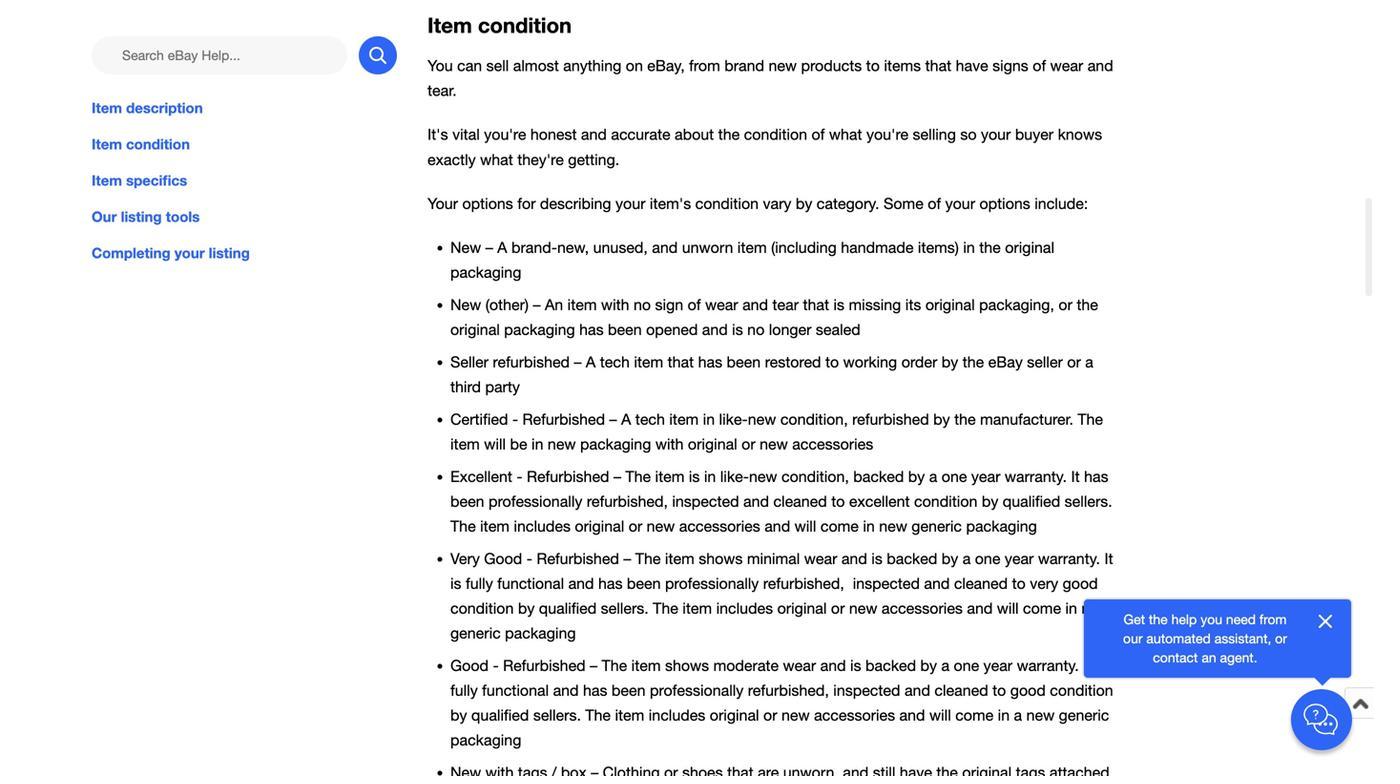 Task type: locate. For each thing, give the bounding box(es) containing it.
working
[[843, 353, 897, 371]]

item condition
[[428, 13, 572, 38], [92, 136, 190, 153]]

1 vertical spatial year
[[1005, 550, 1034, 567]]

cleaned
[[774, 492, 827, 510], [954, 575, 1008, 592], [935, 681, 989, 699]]

0 vertical spatial shows
[[699, 550, 743, 567]]

1 vertical spatial professionally
[[665, 575, 759, 592]]

of down products
[[812, 126, 825, 143]]

1 vertical spatial a
[[586, 353, 596, 371]]

accurate
[[611, 126, 671, 143]]

0 horizontal spatial includes
[[514, 517, 571, 535]]

certified - refurbished – a tech item in like-new condition, refurbished by the manufacturer. the item will be in new packaging with original or new accessories
[[451, 410, 1103, 453]]

backed inside good - refurbished – the item shows moderate wear and is backed by a one year warranty. it is fully functional and has been professionally refurbished, inspected and cleaned to good condition by qualified sellers. the item includes original or new accessories and will come in a new generic packaging
[[866, 657, 916, 674]]

0 horizontal spatial good
[[1011, 681, 1046, 699]]

2 vertical spatial cleaned
[[935, 681, 989, 699]]

2 vertical spatial it
[[1084, 657, 1092, 674]]

the right items) at the top
[[980, 239, 1001, 256]]

automated
[[1147, 630, 1211, 646]]

that down opened
[[668, 353, 694, 371]]

1 options from the left
[[462, 195, 513, 212]]

products
[[801, 57, 862, 74]]

come inside good - refurbished – the item shows moderate wear and is backed by a one year warranty. it is fully functional and has been professionally refurbished, inspected and cleaned to good condition by qualified sellers. the item includes original or new accessories and will come in a new generic packaging
[[956, 706, 994, 724]]

your
[[981, 126, 1011, 143], [616, 195, 646, 212], [946, 195, 976, 212], [175, 245, 205, 262]]

2 vertical spatial refurbished –
[[503, 657, 598, 674]]

2 vertical spatial includes
[[649, 706, 706, 724]]

Search eBay Help... text field
[[92, 36, 347, 74]]

0 horizontal spatial refurbished
[[493, 353, 570, 371]]

the
[[718, 126, 740, 143], [980, 239, 1001, 256], [1077, 296, 1099, 313], [963, 353, 984, 371], [955, 410, 976, 428], [1149, 611, 1168, 627]]

1 horizontal spatial refurbished
[[852, 410, 929, 428]]

item condition up item specifics
[[92, 136, 190, 153]]

0 vertical spatial fully
[[466, 575, 493, 592]]

- for certified
[[512, 410, 518, 428]]

been
[[608, 321, 642, 338], [727, 353, 761, 371], [451, 492, 484, 510], [627, 575, 661, 592], [612, 681, 646, 699]]

knows
[[1058, 126, 1103, 143]]

– up refurbished
[[574, 353, 582, 371]]

our
[[1124, 630, 1143, 646]]

backed for condition,
[[854, 468, 904, 485]]

1 horizontal spatial qualified
[[539, 599, 597, 617]]

accessories inside excellent - refurbished – the item is in like-new condition, backed by a one year warranty. it has been professionally refurbished, inspected and cleaned to excellent condition by qualified sellers. the item includes original or new accessories and will come in new generic packaging
[[679, 517, 761, 535]]

is inside excellent - refurbished – the item is in like-new condition, backed by a one year warranty. it has been professionally refurbished, inspected and cleaned to excellent condition by qualified sellers. the item includes original or new accessories and will come in new generic packaging
[[689, 468, 700, 485]]

fully
[[466, 575, 493, 592], [451, 681, 478, 699]]

warranty. down very
[[1017, 657, 1079, 674]]

0 horizontal spatial options
[[462, 195, 513, 212]]

that right tear
[[803, 296, 830, 313]]

need
[[1226, 611, 1256, 627]]

1 horizontal spatial from
[[1260, 611, 1287, 627]]

warranty. down manufacturer. on the right bottom
[[1005, 468, 1067, 485]]

packaging,
[[979, 296, 1055, 313]]

like-
[[719, 410, 748, 428], [720, 468, 749, 485]]

one inside good - refurbished – the item shows moderate wear and is backed by a one year warranty. it is fully functional and has been professionally refurbished, inspected and cleaned to good condition by qualified sellers. the item includes original or new accessories and will come in a new generic packaging
[[954, 657, 980, 674]]

one inside excellent - refurbished – the item is in like-new condition, backed by a one year warranty. it has been professionally refurbished, inspected and cleaned to excellent condition by qualified sellers. the item includes original or new accessories and will come in new generic packaging
[[942, 468, 967, 485]]

completing your listing
[[92, 245, 250, 262]]

2 vertical spatial backed
[[866, 657, 916, 674]]

listing
[[121, 208, 162, 225], [209, 245, 250, 262]]

0 vertical spatial that
[[926, 57, 952, 74]]

qualified inside very good - refurbished – the item shows minimal wear and is backed by a one year warranty. it is fully functional and has been professionally refurbished,  inspected and cleaned to very good condition by qualified sellers. the item includes original or new accessories and will come in new generic packaging
[[539, 599, 597, 617]]

in
[[963, 239, 975, 256], [703, 410, 715, 428], [532, 435, 544, 453], [704, 468, 716, 485], [863, 517, 875, 535], [1066, 599, 1078, 617], [998, 706, 1010, 724]]

it inside excellent - refurbished – the item is in like-new condition, backed by a one year warranty. it has been professionally refurbished, inspected and cleaned to excellent condition by qualified sellers. the item includes original or new accessories and will come in new generic packaging
[[1071, 468, 1080, 485]]

0 vertical spatial one
[[942, 468, 967, 485]]

unworn
[[682, 239, 733, 256]]

– right refurbished
[[609, 410, 617, 428]]

2 vertical spatial year
[[984, 657, 1013, 674]]

1 vertical spatial shows
[[665, 657, 709, 674]]

0 vertical spatial good
[[484, 550, 522, 567]]

cleaned for is
[[954, 575, 1008, 592]]

0 vertical spatial refurbished
[[493, 353, 570, 371]]

2 options from the left
[[980, 195, 1031, 212]]

tech right refurbished
[[636, 410, 665, 428]]

0 vertical spatial professionally
[[489, 492, 583, 510]]

1 vertical spatial warranty.
[[1038, 550, 1101, 567]]

2 horizontal spatial includes
[[716, 599, 773, 617]]

professionally inside good - refurbished – the item shows moderate wear and is backed by a one year warranty. it is fully functional and has been professionally refurbished, inspected and cleaned to good condition by qualified sellers. the item includes original or new accessories and will come in a new generic packaging
[[650, 681, 744, 699]]

0 vertical spatial tech
[[600, 353, 630, 371]]

1 vertical spatial come
[[1023, 599, 1061, 617]]

inspected
[[672, 492, 739, 510], [853, 575, 920, 592], [834, 681, 901, 699]]

the
[[1078, 410, 1103, 428], [626, 468, 651, 485], [451, 517, 476, 535], [636, 550, 661, 567], [653, 599, 679, 617], [602, 657, 627, 674], [585, 706, 611, 724]]

professionally down the 'minimal'
[[665, 575, 759, 592]]

accessories
[[792, 435, 874, 453], [679, 517, 761, 535], [882, 599, 963, 617], [814, 706, 895, 724]]

missing
[[849, 296, 901, 313]]

come inside very good - refurbished – the item shows minimal wear and is backed by a one year warranty. it is fully functional and has been professionally refurbished,  inspected and cleaned to very good condition by qualified sellers. the item includes original or new accessories and will come in new generic packaging
[[1023, 599, 1061, 617]]

a right refurbished
[[621, 410, 631, 428]]

year inside good - refurbished – the item shows moderate wear and is backed by a one year warranty. it is fully functional and has been professionally refurbished, inspected and cleaned to good condition by qualified sellers. the item includes original or new accessories and will come in a new generic packaging
[[984, 657, 1013, 674]]

0 horizontal spatial refurbished,
[[587, 492, 668, 510]]

to inside excellent - refurbished – the item is in like-new condition, backed by a one year warranty. it has been professionally refurbished, inspected and cleaned to excellent condition by qualified sellers. the item includes original or new accessories and will come in new generic packaging
[[832, 492, 845, 510]]

or inside certified - refurbished – a tech item in like-new condition, refurbished by the manufacturer. the item will be in new packaging with original or new accessories
[[742, 435, 756, 453]]

1 horizontal spatial it
[[1084, 657, 1092, 674]]

0 horizontal spatial that
[[668, 353, 694, 371]]

listing down "our listing tools" link
[[209, 245, 250, 262]]

1 vertical spatial generic
[[451, 624, 501, 642]]

good inside good - refurbished – the item shows moderate wear and is backed by a one year warranty. it is fully functional and has been professionally refurbished, inspected and cleaned to good condition by qualified sellers. the item includes original or new accessories and will come in a new generic packaging
[[451, 657, 489, 674]]

good
[[484, 550, 522, 567], [451, 657, 489, 674]]

0 vertical spatial listing
[[121, 208, 162, 225]]

1 vertical spatial good
[[451, 657, 489, 674]]

of right signs
[[1033, 57, 1046, 74]]

the right get
[[1149, 611, 1168, 627]]

item inside new – a brand-new, unused, and unworn item (including handmade items) in the original packaging
[[738, 239, 767, 256]]

a
[[1086, 353, 1094, 371], [929, 468, 938, 485], [963, 550, 971, 567], [942, 657, 950, 674], [1014, 706, 1022, 724]]

one for cleaned
[[954, 657, 980, 674]]

0 horizontal spatial listing
[[121, 208, 162, 225]]

accessories inside good - refurbished – the item shows moderate wear and is backed by a one year warranty. it is fully functional and has been professionally refurbished, inspected and cleaned to good condition by qualified sellers. the item includes original or new accessories and will come in a new generic packaging
[[814, 706, 895, 724]]

tear.
[[428, 82, 457, 99]]

very good - refurbished – the item shows minimal wear and is backed by a one year warranty. it is fully functional and has been professionally refurbished,  inspected and cleaned to very good condition by qualified sellers. the item includes original or new accessories and will come in new generic packaging
[[451, 550, 1114, 642]]

professionally down moderate
[[650, 681, 744, 699]]

and inside it's vital you're honest and accurate about the condition of what you're selling so your buyer knows exactly what they're getting.
[[581, 126, 607, 143]]

in inside very good - refurbished – the item shows minimal wear and is backed by a one year warranty. it is fully functional and has been professionally refurbished,  inspected and cleaned to very good condition by qualified sellers. the item includes original or new accessories and will come in new generic packaging
[[1066, 599, 1078, 617]]

cleaned inside very good - refurbished – the item shows minimal wear and is backed by a one year warranty. it is fully functional and has been professionally refurbished,  inspected and cleaned to very good condition by qualified sellers. the item includes original or new accessories and will come in new generic packaging
[[954, 575, 1008, 592]]

sellers.
[[1065, 492, 1113, 510], [601, 599, 649, 617], [533, 706, 581, 724]]

warranty. up very
[[1038, 550, 1101, 567]]

been inside very good - refurbished – the item shows minimal wear and is backed by a one year warranty. it is fully functional and has been professionally refurbished,  inspected and cleaned to very good condition by qualified sellers. the item includes original or new accessories and will come in new generic packaging
[[627, 575, 661, 592]]

2 vertical spatial sellers.
[[533, 706, 581, 724]]

that inside seller refurbished – a tech item that has been restored to working order by the ebay seller or a third party
[[668, 353, 694, 371]]

generic
[[912, 517, 962, 535], [451, 624, 501, 642], [1059, 706, 1110, 724]]

2 you're from the left
[[867, 126, 909, 143]]

0 vertical spatial good
[[1063, 575, 1098, 592]]

our listing tools link
[[92, 206, 397, 227]]

new (other) – an item with no sign of wear and tear that is missing its original packaging, or the original packaging has been opened and is no longer sealed
[[451, 296, 1099, 338]]

that inside you can sell almost anything on ebay, from brand new products to items that have signs of wear and tear.
[[926, 57, 952, 74]]

a inside excellent - refurbished – the item is in like-new condition, backed by a one year warranty. it has been professionally refurbished, inspected and cleaned to excellent condition by qualified sellers. the item includes original or new accessories and will come in new generic packaging
[[929, 468, 938, 485]]

functional inside very good - refurbished – the item shows minimal wear and is backed by a one year warranty. it is fully functional and has been professionally refurbished,  inspected and cleaned to very good condition by qualified sellers. the item includes original or new accessories and will come in new generic packaging
[[497, 575, 564, 592]]

item up our
[[92, 172, 122, 189]]

wear right moderate
[[783, 657, 816, 674]]

1 vertical spatial inspected
[[853, 575, 920, 592]]

2 horizontal spatial sellers.
[[1065, 492, 1113, 510]]

item up the you
[[428, 13, 472, 38]]

it for has
[[1071, 468, 1080, 485]]

by inside certified - refurbished – a tech item in like-new condition, refurbished by the manufacturer. the item will be in new packaging with original or new accessories
[[934, 410, 950, 428]]

- inside excellent - refurbished – the item is in like-new condition, backed by a one year warranty. it has been professionally refurbished, inspected and cleaned to excellent condition by qualified sellers. the item includes original or new accessories and will come in new generic packaging
[[517, 468, 523, 485]]

our listing tools
[[92, 208, 200, 225]]

and inside new – a brand-new, unused, and unworn item (including handmade items) in the original packaging
[[652, 239, 678, 256]]

1 vertical spatial condition,
[[782, 468, 849, 485]]

professionally down excellent
[[489, 492, 583, 510]]

0 vertical spatial what
[[829, 126, 862, 143]]

– left an
[[533, 296, 541, 313]]

1 vertical spatial it
[[1105, 550, 1114, 567]]

good - refurbished – the item shows moderate wear and is backed by a one year warranty. it is fully functional and has been professionally refurbished, inspected and cleaned to good condition by qualified sellers. the item includes original or new accessories and will come in a new generic packaging
[[451, 657, 1114, 749]]

condition inside excellent - refurbished – the item is in like-new condition, backed by a one year warranty. it has been professionally refurbished, inspected and cleaned to excellent condition by qualified sellers. the item includes original or new accessories and will come in new generic packaging
[[914, 492, 978, 510]]

0 vertical spatial refurbished –
[[527, 468, 621, 485]]

1 horizontal spatial a
[[586, 353, 596, 371]]

warranty. for has
[[1005, 468, 1067, 485]]

1 vertical spatial sellers.
[[601, 599, 649, 617]]

condition inside good - refurbished – the item shows moderate wear and is backed by a one year warranty. it is fully functional and has been professionally refurbished, inspected and cleaned to good condition by qualified sellers. the item includes original or new accessories and will come in a new generic packaging
[[1050, 681, 1114, 699]]

warranty. inside good - refurbished – the item shows moderate wear and is backed by a one year warranty. it is fully functional and has been professionally refurbished, inspected and cleaned to good condition by qualified sellers. the item includes original or new accessories and will come in a new generic packaging
[[1017, 657, 1079, 674]]

no left 'sign' in the left top of the page
[[634, 296, 651, 313]]

1 horizontal spatial options
[[980, 195, 1031, 212]]

0 vertical spatial new
[[451, 239, 481, 256]]

good
[[1063, 575, 1098, 592], [1011, 681, 1046, 699]]

0 horizontal spatial it
[[1071, 468, 1080, 485]]

1 horizontal spatial that
[[803, 296, 830, 313]]

1 vertical spatial backed
[[887, 550, 938, 567]]

wear right the 'minimal'
[[804, 550, 837, 567]]

2 new from the top
[[451, 296, 481, 313]]

no left longer
[[748, 321, 765, 338]]

2 vertical spatial come
[[956, 706, 994, 724]]

third
[[451, 378, 481, 396]]

2 horizontal spatial that
[[926, 57, 952, 74]]

your down tools
[[175, 245, 205, 262]]

been inside new (other) – an item with no sign of wear and tear that is missing its original packaging, or the original packaging has been opened and is no longer sealed
[[608, 321, 642, 338]]

1 horizontal spatial good
[[1063, 575, 1098, 592]]

shows left the 'minimal'
[[699, 550, 743, 567]]

handmade
[[841, 239, 914, 256]]

your up items) at the top
[[946, 195, 976, 212]]

0 vertical spatial a
[[497, 239, 507, 256]]

with inside new (other) – an item with no sign of wear and tear that is missing its original packaging, or the original packaging has been opened and is no longer sealed
[[601, 296, 630, 313]]

0 horizontal spatial come
[[821, 517, 859, 535]]

cleaned inside excellent - refurbished – the item is in like-new condition, backed by a one year warranty. it has been professionally refurbished, inspected and cleaned to excellent condition by qualified sellers. the item includes original or new accessories and will come in new generic packaging
[[774, 492, 827, 510]]

0 vertical spatial backed
[[854, 468, 904, 485]]

1 vertical spatial like-
[[720, 468, 749, 485]]

warranty.
[[1005, 468, 1067, 485], [1038, 550, 1101, 567], [1017, 657, 1079, 674]]

0 vertical spatial with
[[601, 296, 630, 313]]

wear right 'sign' in the left top of the page
[[705, 296, 738, 313]]

your right so
[[981, 126, 1011, 143]]

a inside certified - refurbished – a tech item in like-new condition, refurbished by the manufacturer. the item will be in new packaging with original or new accessories
[[621, 410, 631, 428]]

refurbished down working
[[852, 410, 929, 428]]

on
[[626, 57, 643, 74]]

condition, inside certified - refurbished – a tech item in like-new condition, refurbished by the manufacturer. the item will be in new packaging with original or new accessories
[[781, 410, 848, 428]]

qualified
[[1003, 492, 1061, 510], [539, 599, 597, 617], [471, 706, 529, 724]]

will
[[484, 435, 506, 453], [795, 517, 817, 535], [997, 599, 1019, 617], [930, 706, 951, 724]]

new – a brand-new, unused, and unworn item (including handmade items) in the original packaging
[[451, 239, 1055, 281]]

new left (other)
[[451, 296, 481, 313]]

from
[[689, 57, 720, 74], [1260, 611, 1287, 627]]

from right need
[[1260, 611, 1287, 627]]

you're
[[484, 126, 526, 143], [867, 126, 909, 143]]

inspected for minimal
[[853, 575, 920, 592]]

0 horizontal spatial generic
[[451, 624, 501, 642]]

unused,
[[593, 239, 648, 256]]

or inside seller refurbished – a tech item that has been restored to working order by the ebay seller or a third party
[[1067, 353, 1081, 371]]

0 vertical spatial generic
[[912, 517, 962, 535]]

the left manufacturer. on the right bottom
[[955, 410, 976, 428]]

inspected for wear
[[834, 681, 901, 699]]

the right about on the top
[[718, 126, 740, 143]]

or
[[1059, 296, 1073, 313], [1067, 353, 1081, 371], [742, 435, 756, 453], [629, 517, 643, 535], [831, 599, 845, 617], [1275, 630, 1288, 646], [764, 706, 778, 724]]

seller
[[1027, 353, 1063, 371]]

exactly
[[428, 151, 476, 168]]

condition, down "restored"
[[781, 410, 848, 428]]

it's
[[428, 126, 448, 143]]

2 vertical spatial inspected
[[834, 681, 901, 699]]

tech inside certified - refurbished – a tech item in like-new condition, refurbished by the manufacturer. the item will be in new packaging with original or new accessories
[[636, 410, 665, 428]]

0 horizontal spatial a
[[497, 239, 507, 256]]

refurbished
[[523, 410, 605, 428]]

– left brand-
[[486, 239, 493, 256]]

will inside very good - refurbished – the item shows minimal wear and is backed by a one year warranty. it is fully functional and has been professionally refurbished,  inspected and cleaned to very good condition by qualified sellers. the item includes original or new accessories and will come in new generic packaging
[[997, 599, 1019, 617]]

0 vertical spatial come
[[821, 517, 859, 535]]

what left they're
[[480, 151, 513, 168]]

the inside seller refurbished – a tech item that has been restored to working order by the ebay seller or a third party
[[963, 353, 984, 371]]

1 vertical spatial qualified
[[539, 599, 597, 617]]

that left "have"
[[926, 57, 952, 74]]

0 horizontal spatial sellers.
[[533, 706, 581, 724]]

of inside you can sell almost anything on ebay, from brand new products to items that have signs of wear and tear.
[[1033, 57, 1046, 74]]

- for good
[[493, 657, 499, 674]]

1 new from the top
[[451, 239, 481, 256]]

tools
[[166, 208, 200, 225]]

2 horizontal spatial qualified
[[1003, 492, 1061, 510]]

0 vertical spatial functional
[[497, 575, 564, 592]]

new for new – a brand-new, unused, and unworn item (including handmade items) in the original packaging
[[451, 239, 481, 256]]

sellers. inside very good - refurbished – the item shows minimal wear and is backed by a one year warranty. it is fully functional and has been professionally refurbished,  inspected and cleaned to very good condition by qualified sellers. the item includes original or new accessories and will come in new generic packaging
[[601, 599, 649, 617]]

new inside new – a brand-new, unused, and unworn item (including handmade items) in the original packaging
[[451, 239, 481, 256]]

0 vertical spatial sellers.
[[1065, 492, 1113, 510]]

1 vertical spatial fully
[[451, 681, 478, 699]]

2 vertical spatial one
[[954, 657, 980, 674]]

1 horizontal spatial sellers.
[[601, 599, 649, 617]]

wear right signs
[[1051, 57, 1084, 74]]

1 vertical spatial refurbished
[[852, 410, 929, 428]]

professionally
[[489, 492, 583, 510], [665, 575, 759, 592], [650, 681, 744, 699]]

almost
[[513, 57, 559, 74]]

from right ebay,
[[689, 57, 720, 74]]

its
[[906, 296, 921, 313]]

1 vertical spatial with
[[656, 435, 684, 453]]

options left for
[[462, 195, 513, 212]]

inspected inside very good - refurbished – the item shows minimal wear and is backed by a one year warranty. it is fully functional and has been professionally refurbished,  inspected and cleaned to very good condition by qualified sellers. the item includes original or new accessories and will come in new generic packaging
[[853, 575, 920, 592]]

0 vertical spatial includes
[[514, 517, 571, 535]]

0 horizontal spatial what
[[480, 151, 513, 168]]

the inside new (other) – an item with no sign of wear and tear that is missing its original packaging, or the original packaging has been opened and is no longer sealed
[[1077, 296, 1099, 313]]

what up "category."
[[829, 126, 862, 143]]

has inside excellent - refurbished – the item is in like-new condition, backed by a one year warranty. it has been professionally refurbished, inspected and cleaned to excellent condition by qualified sellers. the item includes original or new accessories and will come in new generic packaging
[[1084, 468, 1109, 485]]

1 vertical spatial that
[[803, 296, 830, 313]]

1 horizontal spatial refurbished,
[[748, 681, 829, 699]]

sign
[[655, 296, 684, 313]]

the inside certified - refurbished – a tech item in like-new condition, refurbished by the manufacturer. the item will be in new packaging with original or new accessories
[[955, 410, 976, 428]]

item left description
[[92, 99, 122, 116]]

shows
[[699, 550, 743, 567], [665, 657, 709, 674]]

item up item specifics
[[92, 136, 122, 153]]

options left include: on the top right of page
[[980, 195, 1031, 212]]

- inside good - refurbished – the item shows moderate wear and is backed by a one year warranty. it is fully functional and has been professionally refurbished, inspected and cleaned to good condition by qualified sellers. the item includes original or new accessories and will come in a new generic packaging
[[493, 657, 499, 674]]

like- down seller refurbished – a tech item that has been restored to working order by the ebay seller or a third party
[[719, 410, 748, 428]]

year
[[972, 468, 1001, 485], [1005, 550, 1034, 567], [984, 657, 1013, 674]]

by
[[796, 195, 813, 212], [942, 353, 959, 371], [934, 410, 950, 428], [909, 468, 925, 485], [982, 492, 999, 510], [942, 550, 959, 567], [518, 599, 535, 617], [921, 657, 937, 674], [451, 706, 467, 724]]

inspected inside good - refurbished – the item shows moderate wear and is backed by a one year warranty. it is fully functional and has been professionally refurbished, inspected and cleaned to good condition by qualified sellers. the item includes original or new accessories and will come in a new generic packaging
[[834, 681, 901, 699]]

you're right 'vital'
[[484, 126, 526, 143]]

sell
[[486, 57, 509, 74]]

year inside excellent - refurbished – the item is in like-new condition, backed by a one year warranty. it has been professionally refurbished, inspected and cleaned to excellent condition by qualified sellers. the item includes original or new accessories and will come in new generic packaging
[[972, 468, 1001, 485]]

0 horizontal spatial no
[[634, 296, 651, 313]]

1 vertical spatial listing
[[209, 245, 250, 262]]

honest
[[531, 126, 577, 143]]

includes
[[514, 517, 571, 535], [716, 599, 773, 617], [649, 706, 706, 724]]

it
[[1071, 468, 1080, 485], [1105, 550, 1114, 567], [1084, 657, 1092, 674]]

restored
[[765, 353, 821, 371]]

listing down item specifics
[[121, 208, 162, 225]]

a up refurbished
[[586, 353, 596, 371]]

you're left the selling
[[867, 126, 909, 143]]

tech up refurbished
[[600, 353, 630, 371]]

no
[[634, 296, 651, 313], [748, 321, 765, 338]]

an
[[1202, 650, 1217, 665]]

generic for very good - refurbished – the item shows minimal wear and is backed by a one year warranty. it is fully functional and has been professionally refurbished,  inspected and cleaned to very good condition by qualified sellers. the item includes original or new accessories and will come in new generic packaging
[[451, 624, 501, 642]]

been inside good - refurbished – the item shows moderate wear and is backed by a one year warranty. it is fully functional and has been professionally refurbished, inspected and cleaned to good condition by qualified sellers. the item includes original or new accessories and will come in a new generic packaging
[[612, 681, 646, 699]]

new down your
[[451, 239, 481, 256]]

it inside good - refurbished – the item shows moderate wear and is backed by a one year warranty. it is fully functional and has been professionally refurbished, inspected and cleaned to good condition by qualified sellers. the item includes original or new accessories and will come in a new generic packaging
[[1084, 657, 1092, 674]]

a inside very good - refurbished – the item shows minimal wear and is backed by a one year warranty. it is fully functional and has been professionally refurbished,  inspected and cleaned to very good condition by qualified sellers. the item includes original or new accessories and will come in new generic packaging
[[963, 550, 971, 567]]

condition inside it's vital you're honest and accurate about the condition of what you're selling so your buyer knows exactly what they're getting.
[[744, 126, 808, 143]]

one for by
[[942, 468, 967, 485]]

2 vertical spatial a
[[621, 410, 631, 428]]

- for excellent
[[517, 468, 523, 485]]

or inside excellent - refurbished – the item is in like-new condition, backed by a one year warranty. it has been professionally refurbished, inspected and cleaned to excellent condition by qualified sellers. the item includes original or new accessories and will come in new generic packaging
[[629, 517, 643, 535]]

generic inside good - refurbished – the item shows moderate wear and is backed by a one year warranty. it is fully functional and has been professionally refurbished, inspected and cleaned to good condition by qualified sellers. the item includes original or new accessories and will come in a new generic packaging
[[1059, 706, 1110, 724]]

2 vertical spatial professionally
[[650, 681, 744, 699]]

new
[[769, 57, 797, 74], [748, 410, 776, 428], [548, 435, 576, 453], [760, 435, 788, 453], [749, 468, 778, 485], [647, 517, 675, 535], [879, 517, 908, 535], [849, 599, 878, 617], [1082, 599, 1110, 617], [782, 706, 810, 724], [1027, 706, 1055, 724]]

the right packaging,
[[1077, 296, 1099, 313]]

item for item specifics link
[[92, 172, 122, 189]]

refurbished
[[493, 353, 570, 371], [852, 410, 929, 428]]

2 vertical spatial that
[[668, 353, 694, 371]]

of right 'sign' in the left top of the page
[[688, 296, 701, 313]]

1 vertical spatial new
[[451, 296, 481, 313]]

item
[[738, 239, 767, 256], [568, 296, 597, 313], [634, 353, 664, 371], [669, 410, 699, 428], [451, 435, 480, 453], [655, 468, 685, 485], [480, 517, 510, 535], [665, 550, 695, 567], [683, 599, 712, 617], [632, 657, 661, 674], [615, 706, 645, 724]]

2 horizontal spatial come
[[1023, 599, 1061, 617]]

seller
[[451, 353, 489, 371]]

year for qualified
[[972, 468, 1001, 485]]

item condition up sell
[[428, 13, 572, 38]]

1 vertical spatial refurbished,
[[748, 681, 829, 699]]

refurbished,
[[587, 492, 668, 510], [748, 681, 829, 699]]

0 vertical spatial refurbished,
[[587, 492, 668, 510]]

the left ebay
[[963, 353, 984, 371]]

wear
[[1051, 57, 1084, 74], [705, 296, 738, 313], [804, 550, 837, 567], [783, 657, 816, 674]]

1 vertical spatial from
[[1260, 611, 1287, 627]]

shows inside very good - refurbished – the item shows minimal wear and is backed by a one year warranty. it is fully functional and has been professionally refurbished,  inspected and cleaned to very good condition by qualified sellers. the item includes original or new accessories and will come in new generic packaging
[[699, 550, 743, 567]]

1 vertical spatial includes
[[716, 599, 773, 617]]

0 vertical spatial like-
[[719, 410, 748, 428]]

will inside excellent - refurbished – the item is in like-new condition, backed by a one year warranty. it has been professionally refurbished, inspected and cleaned to excellent condition by qualified sellers. the item includes original or new accessories and will come in new generic packaging
[[795, 517, 817, 535]]

original inside good - refurbished – the item shows moderate wear and is backed by a one year warranty. it is fully functional and has been professionally refurbished, inspected and cleaned to good condition by qualified sellers. the item includes original or new accessories and will come in a new generic packaging
[[710, 706, 759, 724]]

item for item condition link
[[92, 136, 122, 153]]

1 horizontal spatial item condition
[[428, 13, 572, 38]]

0 vertical spatial from
[[689, 57, 720, 74]]

1 horizontal spatial come
[[956, 706, 994, 724]]

packaging inside new – a brand-new, unused, and unworn item (including handmade items) in the original packaging
[[451, 263, 522, 281]]

with inside certified - refurbished – a tech item in like-new condition, refurbished by the manufacturer. the item will be in new packaging with original or new accessories
[[656, 435, 684, 453]]

functional inside good - refurbished – the item shows moderate wear and is backed by a one year warranty. it is fully functional and has been professionally refurbished, inspected and cleaned to good condition by qualified sellers. the item includes original or new accessories and will come in a new generic packaging
[[482, 681, 549, 699]]

come inside excellent - refurbished – the item is in like-new condition, backed by a one year warranty. it has been professionally refurbished, inspected and cleaned to excellent condition by qualified sellers. the item includes original or new accessories and will come in new generic packaging
[[821, 517, 859, 535]]

like- down certified - refurbished – a tech item in like-new condition, refurbished by the manufacturer. the item will be in new packaging with original or new accessories
[[720, 468, 749, 485]]

specifics
[[126, 172, 187, 189]]

options
[[462, 195, 513, 212], [980, 195, 1031, 212]]

a left brand-
[[497, 239, 507, 256]]

what
[[829, 126, 862, 143], [480, 151, 513, 168]]

warranty. for is
[[1017, 657, 1079, 674]]

of right some
[[928, 195, 941, 212]]

- inside certified - refurbished – a tech item in like-new condition, refurbished by the manufacturer. the item will be in new packaging with original or new accessories
[[512, 410, 518, 428]]

shows left moderate
[[665, 657, 709, 674]]

original inside very good - refurbished – the item shows minimal wear and is backed by a one year warranty. it is fully functional and has been professionally refurbished,  inspected and cleaned to very good condition by qualified sellers. the item includes original or new accessories and will come in new generic packaging
[[778, 599, 827, 617]]

1 horizontal spatial no
[[748, 321, 765, 338]]

wear inside you can sell almost anything on ebay, from brand new products to items that have signs of wear and tear.
[[1051, 57, 1084, 74]]

1 horizontal spatial tech
[[636, 410, 665, 428]]

you can sell almost anything on ebay, from brand new products to items that have signs of wear and tear.
[[428, 57, 1114, 99]]

condition, down certified - refurbished – a tech item in like-new condition, refurbished by the manufacturer. the item will be in new packaging with original or new accessories
[[782, 468, 849, 485]]

2 vertical spatial warranty.
[[1017, 657, 1079, 674]]

0 vertical spatial it
[[1071, 468, 1080, 485]]

will inside good - refurbished – the item shows moderate wear and is backed by a one year warranty. it is fully functional and has been professionally refurbished, inspected and cleaned to good condition by qualified sellers. the item includes original or new accessories and will come in a new generic packaging
[[930, 706, 951, 724]]

1 vertical spatial good
[[1011, 681, 1046, 699]]

refurbished up party
[[493, 353, 570, 371]]

like- inside certified - refurbished – a tech item in like-new condition, refurbished by the manufacturer. the item will be in new packaging with original or new accessories
[[719, 410, 748, 428]]



Task type: describe. For each thing, give the bounding box(es) containing it.
so
[[961, 126, 977, 143]]

includes inside very good - refurbished – the item shows minimal wear and is backed by a one year warranty. it is fully functional and has been professionally refurbished,  inspected and cleaned to very good condition by qualified sellers. the item includes original or new accessories and will come in new generic packaging
[[716, 599, 773, 617]]

year for to
[[984, 657, 1013, 674]]

seller refurbished – a tech item that has been restored to working order by the ebay seller or a third party
[[451, 353, 1094, 396]]

for
[[518, 195, 536, 212]]

includes inside good - refurbished – the item shows moderate wear and is backed by a one year warranty. it is fully functional and has been professionally refurbished, inspected and cleaned to good condition by qualified sellers. the item includes original or new accessories and will come in a new generic packaging
[[649, 706, 706, 724]]

item's
[[650, 195, 691, 212]]

condition inside very good - refurbished – the item shows minimal wear and is backed by a one year warranty. it is fully functional and has been professionally refurbished,  inspected and cleaned to very good condition by qualified sellers. the item includes original or new accessories and will come in new generic packaging
[[451, 599, 514, 617]]

packaging inside new (other) – an item with no sign of wear and tear that is missing its original packaging, or the original packaging has been opened and is no longer sealed
[[504, 321, 575, 338]]

items
[[884, 57, 921, 74]]

an
[[545, 296, 563, 313]]

1 vertical spatial what
[[480, 151, 513, 168]]

help
[[1172, 611, 1197, 627]]

you
[[1201, 611, 1223, 627]]

selling
[[913, 126, 956, 143]]

ebay,
[[647, 57, 685, 74]]

manufacturer.
[[980, 410, 1074, 428]]

– inside new (other) – an item with no sign of wear and tear that is missing its original packaging, or the original packaging has been opened and is no longer sealed
[[533, 296, 541, 313]]

(other)
[[486, 296, 529, 313]]

original inside excellent - refurbished – the item is in like-new condition, backed by a one year warranty. it has been professionally refurbished, inspected and cleaned to excellent condition by qualified sellers. the item includes original or new accessories and will come in new generic packaging
[[575, 517, 625, 535]]

item condition link
[[92, 134, 397, 155]]

buyer
[[1015, 126, 1054, 143]]

tear
[[773, 296, 799, 313]]

backed for is
[[866, 657, 916, 674]]

of inside new (other) – an item with no sign of wear and tear that is missing its original packaging, or the original packaging has been opened and is no longer sealed
[[688, 296, 701, 313]]

tech inside seller refurbished – a tech item that has been restored to working order by the ebay seller or a third party
[[600, 353, 630, 371]]

minimal
[[747, 550, 800, 567]]

refurbished – inside very good - refurbished – the item shows minimal wear and is backed by a one year warranty. it is fully functional and has been professionally refurbished,  inspected and cleaned to very good condition by qualified sellers. the item includes original or new accessories and will come in new generic packaging
[[537, 550, 631, 567]]

they're
[[518, 151, 564, 168]]

qualified inside excellent - refurbished – the item is in like-new condition, backed by a one year warranty. it has been professionally refurbished, inspected and cleaned to excellent condition by qualified sellers. the item includes original or new accessories and will come in new generic packaging
[[1003, 492, 1061, 510]]

from inside the get the help you need from our automated assistant, or contact an agent.
[[1260, 611, 1287, 627]]

that inside new (other) – an item with no sign of wear and tear that is missing its original packaging, or the original packaging has been opened and is no longer sealed
[[803, 296, 830, 313]]

been inside excellent - refurbished – the item is in like-new condition, backed by a one year warranty. it has been professionally refurbished, inspected and cleaned to excellent condition by qualified sellers. the item includes original or new accessories and will come in new generic packaging
[[451, 492, 484, 510]]

about
[[675, 126, 714, 143]]

1 vertical spatial no
[[748, 321, 765, 338]]

assistant,
[[1215, 630, 1272, 646]]

good inside very good - refurbished – the item shows minimal wear and is backed by a one year warranty. it is fully functional and has been professionally refurbished,  inspected and cleaned to very good condition by qualified sellers. the item includes original or new accessories and will come in new generic packaging
[[1063, 575, 1098, 592]]

opened
[[646, 321, 698, 338]]

to inside good - refurbished – the item shows moderate wear and is backed by a one year warranty. it is fully functional and has been professionally refurbished, inspected and cleaned to good condition by qualified sellers. the item includes original or new accessories and will come in a new generic packaging
[[993, 681, 1006, 699]]

get
[[1124, 611, 1146, 627]]

1 horizontal spatial what
[[829, 126, 862, 143]]

the inside new – a brand-new, unused, and unworn item (including handmade items) in the original packaging
[[980, 239, 1001, 256]]

a inside new – a brand-new, unused, and unworn item (including handmade items) in the original packaging
[[497, 239, 507, 256]]

description
[[126, 99, 203, 116]]

refurbished – for and
[[503, 657, 598, 674]]

your options for describing your item's condition vary by category. some of your options include:
[[428, 195, 1088, 212]]

item for item description link
[[92, 99, 122, 116]]

like- inside excellent - refurbished – the item is in like-new condition, backed by a one year warranty. it has been professionally refurbished, inspected and cleaned to excellent condition by qualified sellers. the item includes original or new accessories and will come in new generic packaging
[[720, 468, 749, 485]]

cleaned for backed
[[935, 681, 989, 699]]

been inside seller refurbished – a tech item that has been restored to working order by the ebay seller or a third party
[[727, 353, 761, 371]]

in inside good - refurbished – the item shows moderate wear and is backed by a one year warranty. it is fully functional and has been professionally refurbished, inspected and cleaned to good condition by qualified sellers. the item includes original or new accessories and will come in a new generic packaging
[[998, 706, 1010, 724]]

it for is
[[1084, 657, 1092, 674]]

packaging inside very good - refurbished – the item shows minimal wear and is backed by a one year warranty. it is fully functional and has been professionally refurbished,  inspected and cleaned to very good condition by qualified sellers. the item includes original or new accessories and will come in new generic packaging
[[505, 624, 576, 642]]

party
[[485, 378, 520, 396]]

order
[[902, 353, 938, 371]]

inspected inside excellent - refurbished – the item is in like-new condition, backed by a one year warranty. it has been professionally refurbished, inspected and cleaned to excellent condition by qualified sellers. the item includes original or new accessories and will come in new generic packaging
[[672, 492, 739, 510]]

sellers. inside good - refurbished – the item shows moderate wear and is backed by a one year warranty. it is fully functional and has been professionally refurbished, inspected and cleaned to good condition by qualified sellers. the item includes original or new accessories and will come in a new generic packaging
[[533, 706, 581, 724]]

sealed
[[816, 321, 861, 338]]

certified
[[451, 410, 508, 428]]

refurbished inside certified - refurbished – a tech item in like-new condition, refurbished by the manufacturer. the item will be in new packaging with original or new accessories
[[852, 410, 929, 428]]

packaging inside good - refurbished – the item shows moderate wear and is backed by a one year warranty. it is fully functional and has been professionally refurbished, inspected and cleaned to good condition by qualified sellers. the item includes original or new accessories and will come in a new generic packaging
[[451, 731, 522, 749]]

the inside it's vital you're honest and accurate about the condition of what you're selling so your buyer knows exactly what they're getting.
[[718, 126, 740, 143]]

item inside seller refurbished – a tech item that has been restored to working order by the ebay seller or a third party
[[634, 353, 664, 371]]

have
[[956, 57, 989, 74]]

year inside very good - refurbished – the item shows minimal wear and is backed by a one year warranty. it is fully functional and has been professionally refurbished,  inspected and cleaned to very good condition by qualified sellers. the item includes original or new accessories and will come in new generic packaging
[[1005, 550, 1034, 567]]

good inside very good - refurbished – the item shows minimal wear and is backed by a one year warranty. it is fully functional and has been professionally refurbished,  inspected and cleaned to very good condition by qualified sellers. the item includes original or new accessories and will come in new generic packaging
[[484, 550, 522, 567]]

will inside certified - refurbished – a tech item in like-new condition, refurbished by the manufacturer. the item will be in new packaging with original or new accessories
[[484, 435, 506, 453]]

can
[[457, 57, 482, 74]]

excellent
[[849, 492, 910, 510]]

ebay
[[989, 353, 1023, 371]]

our
[[92, 208, 117, 225]]

very
[[451, 550, 480, 567]]

item specifics
[[92, 172, 187, 189]]

vary
[[763, 195, 792, 212]]

your left item's
[[616, 195, 646, 212]]

includes inside excellent - refurbished – the item is in like-new condition, backed by a one year warranty. it has been professionally refurbished, inspected and cleaned to excellent condition by qualified sellers. the item includes original or new accessories and will come in new generic packaging
[[514, 517, 571, 535]]

signs
[[993, 57, 1029, 74]]

generic inside excellent - refurbished – the item is in like-new condition, backed by a one year warranty. it has been professionally refurbished, inspected and cleaned to excellent condition by qualified sellers. the item includes original or new accessories and will come in new generic packaging
[[912, 517, 962, 535]]

some
[[884, 195, 924, 212]]

(including
[[771, 239, 837, 256]]

to inside very good - refurbished – the item shows minimal wear and is backed by a one year warranty. it is fully functional and has been professionally refurbished,  inspected and cleaned to very good condition by qualified sellers. the item includes original or new accessories and will come in new generic packaging
[[1012, 575, 1026, 592]]

original inside certified - refurbished – a tech item in like-new condition, refurbished by the manufacturer. the item will be in new packaging with original or new accessories
[[688, 435, 738, 453]]

getting.
[[568, 151, 620, 168]]

category.
[[817, 195, 880, 212]]

include:
[[1035, 195, 1088, 212]]

generic for good - refurbished – the item shows moderate wear and is backed by a one year warranty. it is fully functional and has been professionally refurbished, inspected and cleaned to good condition by qualified sellers. the item includes original or new accessories and will come in a new generic packaging
[[1059, 706, 1110, 724]]

longer
[[769, 321, 812, 338]]

contact
[[1153, 650, 1198, 665]]

a inside seller refurbished – a tech item that has been restored to working order by the ebay seller or a third party
[[1086, 353, 1094, 371]]

– inside new – a brand-new, unused, and unworn item (including handmade items) in the original packaging
[[486, 239, 493, 256]]

or inside good - refurbished – the item shows moderate wear and is backed by a one year warranty. it is fully functional and has been professionally refurbished, inspected and cleaned to good condition by qualified sellers. the item includes original or new accessories and will come in a new generic packaging
[[764, 706, 778, 724]]

from inside you can sell almost anything on ebay, from brand new products to items that have signs of wear and tear.
[[689, 57, 720, 74]]

get the help you need from our automated assistant, or contact an agent.
[[1124, 611, 1288, 665]]

wear inside very good - refurbished – the item shows minimal wear and is backed by a one year warranty. it is fully functional and has been professionally refurbished,  inspected and cleaned to very good condition by qualified sellers. the item includes original or new accessories and will come in new generic packaging
[[804, 550, 837, 567]]

item specifics link
[[92, 170, 397, 191]]

backed inside very good - refurbished – the item shows minimal wear and is backed by a one year warranty. it is fully functional and has been professionally refurbished,  inspected and cleaned to very good condition by qualified sellers. the item includes original or new accessories and will come in new generic packaging
[[887, 550, 938, 567]]

accessories inside certified - refurbished – a tech item in like-new condition, refurbished by the manufacturer. the item will be in new packaging with original or new accessories
[[792, 435, 874, 453]]

has inside new (other) – an item with no sign of wear and tear that is missing its original packaging, or the original packaging has been opened and is no longer sealed
[[580, 321, 604, 338]]

refurbished, inside good - refurbished – the item shows moderate wear and is backed by a one year warranty. it is fully functional and has been professionally refurbished, inspected and cleaned to good condition by qualified sellers. the item includes original or new accessories and will come in a new generic packaging
[[748, 681, 829, 699]]

completing
[[92, 245, 171, 262]]

wear inside good - refurbished – the item shows moderate wear and is backed by a one year warranty. it is fully functional and has been professionally refurbished, inspected and cleaned to good condition by qualified sellers. the item includes original or new accessories and will come in a new generic packaging
[[783, 657, 816, 674]]

and inside you can sell almost anything on ebay, from brand new products to items that have signs of wear and tear.
[[1088, 57, 1114, 74]]

one inside very good - refurbished – the item shows minimal wear and is backed by a one year warranty. it is fully functional and has been professionally refurbished,  inspected and cleaned to very good condition by qualified sellers. the item includes original or new accessories and will come in new generic packaging
[[975, 550, 1001, 567]]

or inside the get the help you need from our automated assistant, or contact an agent.
[[1275, 630, 1288, 646]]

fully inside very good - refurbished – the item shows minimal wear and is backed by a one year warranty. it is fully functional and has been professionally refurbished,  inspected and cleaned to very good condition by qualified sellers. the item includes original or new accessories and will come in new generic packaging
[[466, 575, 493, 592]]

condition, inside excellent - refurbished – the item is in like-new condition, backed by a one year warranty. it has been professionally refurbished, inspected and cleaned to excellent condition by qualified sellers. the item includes original or new accessories and will come in new generic packaging
[[782, 468, 849, 485]]

vital
[[453, 126, 480, 143]]

of inside it's vital you're honest and accurate about the condition of what you're selling so your buyer knows exactly what they're getting.
[[812, 126, 825, 143]]

excellent - refurbished – the item is in like-new condition, backed by a one year warranty. it has been professionally refurbished, inspected and cleaned to excellent condition by qualified sellers. the item includes original or new accessories and will come in new generic packaging
[[451, 468, 1113, 535]]

1 vertical spatial item condition
[[92, 136, 190, 153]]

warranty. inside very good - refurbished – the item shows minimal wear and is backed by a one year warranty. it is fully functional and has been professionally refurbished,  inspected and cleaned to very good condition by qualified sellers. the item includes original or new accessories and will come in new generic packaging
[[1038, 550, 1101, 567]]

moderate
[[714, 657, 779, 674]]

has inside seller refurbished – a tech item that has been restored to working order by the ebay seller or a third party
[[698, 353, 723, 371]]

agent.
[[1220, 650, 1258, 665]]

describing
[[540, 195, 611, 212]]

completing your listing link
[[92, 243, 397, 264]]

– inside certified - refurbished – a tech item in like-new condition, refurbished by the manufacturer. the item will be in new packaging with original or new accessories
[[609, 410, 617, 428]]

wear inside new (other) – an item with no sign of wear and tear that is missing its original packaging, or the original packaging has been opened and is no longer sealed
[[705, 296, 738, 313]]

brand-
[[512, 239, 557, 256]]

or inside new (other) – an item with no sign of wear and tear that is missing its original packaging, or the original packaging has been opened and is no longer sealed
[[1059, 296, 1073, 313]]

1 you're from the left
[[484, 126, 526, 143]]

original inside new – a brand-new, unused, and unworn item (including handmade items) in the original packaging
[[1005, 239, 1055, 256]]

item description link
[[92, 97, 397, 118]]

anything
[[563, 57, 622, 74]]

has inside very good - refurbished – the item shows minimal wear and is backed by a one year warranty. it is fully functional and has been professionally refurbished,  inspected and cleaned to very good condition by qualified sellers. the item includes original or new accessories and will come in new generic packaging
[[598, 575, 623, 592]]

new inside you can sell almost anything on ebay, from brand new products to items that have signs of wear and tear.
[[769, 57, 797, 74]]

qualified inside good - refurbished – the item shows moderate wear and is backed by a one year warranty. it is fully functional and has been professionally refurbished, inspected and cleaned to good condition by qualified sellers. the item includes original or new accessories and will come in a new generic packaging
[[471, 706, 529, 724]]

item description
[[92, 99, 203, 116]]

items)
[[918, 239, 959, 256]]

to inside you can sell almost anything on ebay, from brand new products to items that have signs of wear and tear.
[[866, 57, 880, 74]]

new for new (other) – an item with no sign of wear and tear that is missing its original packaging, or the original packaging has been opened and is no longer sealed
[[451, 296, 481, 313]]

excellent
[[451, 468, 512, 485]]

very
[[1030, 575, 1059, 592]]

new,
[[557, 239, 589, 256]]

get the help you need from our automated assistant, or contact an agent. tooltip
[[1115, 610, 1296, 667]]

good inside good - refurbished – the item shows moderate wear and is backed by a one year warranty. it is fully functional and has been professionally refurbished, inspected and cleaned to good condition by qualified sellers. the item includes original or new accessories and will come in a new generic packaging
[[1011, 681, 1046, 699]]

or inside very good - refurbished – the item shows minimal wear and is backed by a one year warranty. it is fully functional and has been professionally refurbished,  inspected and cleaned to very good condition by qualified sellers. the item includes original or new accessories and will come in new generic packaging
[[831, 599, 845, 617]]

it's vital you're honest and accurate about the condition of what you're selling so your buyer knows exactly what they're getting.
[[428, 126, 1103, 168]]

1 horizontal spatial listing
[[209, 245, 250, 262]]

your
[[428, 195, 458, 212]]

professionally inside very good - refurbished – the item shows minimal wear and is backed by a one year warranty. it is fully functional and has been professionally refurbished,  inspected and cleaned to very good condition by qualified sellers. the item includes original or new accessories and will come in new generic packaging
[[665, 575, 759, 592]]

be
[[510, 435, 527, 453]]

- inside very good - refurbished – the item shows minimal wear and is backed by a one year warranty. it is fully functional and has been professionally refurbished,  inspected and cleaned to very good condition by qualified sellers. the item includes original or new accessories and will come in new generic packaging
[[527, 550, 533, 567]]

a inside seller refurbished – a tech item that has been restored to working order by the ebay seller or a third party
[[586, 353, 596, 371]]

0 vertical spatial no
[[634, 296, 651, 313]]

the inside the get the help you need from our automated assistant, or contact an agent.
[[1149, 611, 1168, 627]]

sellers. inside excellent - refurbished – the item is in like-new condition, backed by a one year warranty. it has been professionally refurbished, inspected and cleaned to excellent condition by qualified sellers. the item includes original or new accessories and will come in new generic packaging
[[1065, 492, 1113, 510]]

brand
[[725, 57, 765, 74]]

it inside very good - refurbished – the item shows minimal wear and is backed by a one year warranty. it is fully functional and has been professionally refurbished,  inspected and cleaned to very good condition by qualified sellers. the item includes original or new accessories and will come in new generic packaging
[[1105, 550, 1114, 567]]

packaging inside excellent - refurbished – the item is in like-new condition, backed by a one year warranty. it has been professionally refurbished, inspected and cleaned to excellent condition by qualified sellers. the item includes original or new accessories and will come in new generic packaging
[[966, 517, 1037, 535]]

refurbished – for refurbished,
[[527, 468, 621, 485]]

by inside seller refurbished – a tech item that has been restored to working order by the ebay seller or a third party
[[942, 353, 959, 371]]



Task type: vqa. For each thing, say whether or not it's contained in the screenshot.
Fees and reporting Link
no



